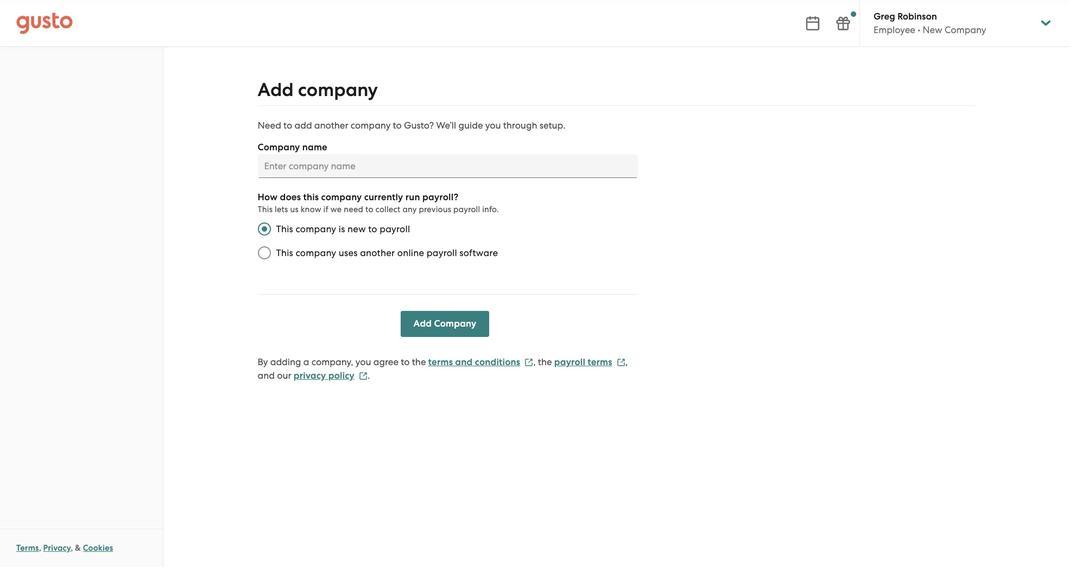 Task type: describe. For each thing, give the bounding box(es) containing it.
need to add another company to gusto? we'll guide you through setup.
[[258, 120, 566, 131]]

company for this company uses another online payroll software
[[296, 248, 336, 259]]

opens in a new tab image for terms
[[617, 358, 625, 367]]

company for add company
[[298, 79, 378, 101]]

need
[[344, 205, 363, 215]]

agree
[[373, 357, 399, 368]]

company name
[[258, 142, 327, 153]]

add for add company
[[414, 318, 432, 330]]

to left add
[[284, 120, 292, 131]]

add
[[295, 120, 312, 131]]

lets
[[275, 205, 288, 215]]

to right agree
[[401, 357, 410, 368]]

need
[[258, 120, 281, 131]]

name
[[302, 142, 327, 153]]

payroll?
[[423, 192, 459, 203]]

online
[[397, 248, 424, 259]]

This company uses another online payroll software radio
[[252, 241, 276, 265]]

0 horizontal spatial company
[[258, 142, 300, 153]]

2 the from the left
[[538, 357, 552, 368]]

this company uses another online payroll software
[[276, 248, 498, 259]]

we'll
[[436, 120, 456, 131]]

a
[[303, 357, 309, 368]]

cookies
[[83, 544, 113, 553]]

our
[[277, 370, 291, 381]]

terms
[[16, 544, 39, 553]]

privacy
[[43, 544, 71, 553]]

add for add company
[[258, 79, 294, 101]]

0 horizontal spatial you
[[356, 357, 371, 368]]

payroll terms
[[554, 357, 612, 368]]

and for our
[[258, 370, 275, 381]]

how does this company currently run payroll? this lets us know if we need to collect any previous payroll info.
[[258, 192, 499, 215]]

privacy link
[[43, 544, 71, 553]]

1 the from the left
[[412, 357, 426, 368]]

company inside button
[[434, 318, 477, 330]]

This company is new to payroll radio
[[252, 217, 276, 241]]

greg robinson employee • new company
[[874, 11, 987, 35]]

payroll right , the
[[554, 357, 585, 368]]

privacy
[[294, 370, 326, 382]]

by
[[258, 357, 268, 368]]

gusto?
[[404, 120, 434, 131]]

.
[[368, 370, 370, 381]]

payroll down collect
[[380, 224, 410, 235]]

2 terms from the left
[[588, 357, 612, 368]]

this company is new to payroll
[[276, 224, 410, 235]]

company left gusto?
[[351, 120, 391, 131]]

does
[[280, 192, 301, 203]]

know
[[301, 205, 321, 215]]

any
[[403, 205, 417, 215]]

&
[[75, 544, 81, 553]]

Company name field
[[258, 154, 638, 178]]

if
[[323, 205, 328, 215]]

guide
[[459, 120, 483, 131]]

company for this company is new to payroll
[[296, 224, 336, 235]]

payroll terms link
[[554, 357, 625, 368]]

terms , privacy , & cookies
[[16, 544, 113, 553]]

how
[[258, 192, 278, 203]]

we
[[331, 205, 342, 215]]

and for conditions
[[455, 357, 473, 368]]

, left &
[[71, 544, 73, 553]]

this for this company is new to payroll
[[276, 224, 293, 235]]

robinson
[[898, 11, 937, 22]]

terms and conditions
[[428, 357, 520, 368]]



Task type: locate. For each thing, give the bounding box(es) containing it.
collect
[[376, 205, 401, 215]]

terms and conditions link
[[428, 357, 533, 368]]

, inside the , and our
[[625, 357, 628, 368]]

0 horizontal spatial add
[[258, 79, 294, 101]]

this inside how does this company currently run payroll? this lets us know if we need to collect any previous payroll info.
[[258, 205, 273, 215]]

and left conditions
[[455, 357, 473, 368]]

this
[[258, 205, 273, 215], [276, 224, 293, 235], [276, 248, 293, 259]]

,
[[533, 357, 536, 368], [625, 357, 628, 368], [39, 544, 41, 553], [71, 544, 73, 553]]

this down the this company is new to payroll option on the top of the page
[[276, 248, 293, 259]]

the right opens in a new tab image
[[538, 357, 552, 368]]

and inside the , and our
[[258, 370, 275, 381]]

add company
[[414, 318, 477, 330]]

company right the new
[[945, 24, 987, 35]]

home image
[[16, 12, 73, 34]]

the right agree
[[412, 357, 426, 368]]

, the
[[533, 357, 552, 368]]

us
[[290, 205, 299, 215]]

, right payroll terms
[[625, 357, 628, 368]]

by adding a company, you agree to the
[[258, 357, 426, 368]]

the
[[412, 357, 426, 368], [538, 357, 552, 368]]

cookies button
[[83, 542, 113, 555]]

0 horizontal spatial another
[[314, 120, 348, 131]]

payroll right online
[[427, 248, 457, 259]]

you
[[485, 120, 501, 131], [356, 357, 371, 368]]

through
[[503, 120, 537, 131]]

to right need
[[365, 205, 373, 215]]

adding
[[270, 357, 301, 368]]

to left gusto?
[[393, 120, 402, 131]]

1 horizontal spatial company
[[434, 318, 477, 330]]

greg
[[874, 11, 895, 22]]

1 vertical spatial you
[[356, 357, 371, 368]]

1 vertical spatial company
[[258, 142, 300, 153]]

to right 'new'
[[368, 224, 377, 235]]

this
[[303, 192, 319, 203]]

company down need
[[258, 142, 300, 153]]

2 vertical spatial this
[[276, 248, 293, 259]]

previous
[[419, 205, 451, 215]]

company inside how does this company currently run payroll? this lets us know if we need to collect any previous payroll info.
[[321, 192, 362, 203]]

add
[[258, 79, 294, 101], [414, 318, 432, 330]]

another
[[314, 120, 348, 131], [360, 248, 395, 259]]

you up .
[[356, 357, 371, 368]]

•
[[918, 24, 921, 35]]

, left privacy
[[39, 544, 41, 553]]

opens in a new tab image
[[525, 358, 533, 367]]

new
[[348, 224, 366, 235]]

opens in a new tab image
[[617, 358, 625, 367], [359, 372, 368, 381]]

company up terms and conditions on the left of the page
[[434, 318, 477, 330]]

, right conditions
[[533, 357, 536, 368]]

you right guide
[[485, 120, 501, 131]]

0 horizontal spatial the
[[412, 357, 426, 368]]

0 vertical spatial this
[[258, 205, 273, 215]]

1 vertical spatial opens in a new tab image
[[359, 372, 368, 381]]

company inside "greg robinson employee • new company"
[[945, 24, 987, 35]]

payroll
[[453, 205, 480, 215], [380, 224, 410, 235], [427, 248, 457, 259], [554, 357, 585, 368]]

setup.
[[540, 120, 566, 131]]

0 vertical spatial opens in a new tab image
[[617, 358, 625, 367]]

0 vertical spatial another
[[314, 120, 348, 131]]

opens in a new tab image for policy
[[359, 372, 368, 381]]

add company
[[258, 79, 378, 101]]

1 horizontal spatial opens in a new tab image
[[617, 358, 625, 367]]

another for company
[[314, 120, 348, 131]]

add inside button
[[414, 318, 432, 330]]

1 horizontal spatial you
[[485, 120, 501, 131]]

uses
[[339, 248, 358, 259]]

0 vertical spatial company
[[945, 24, 987, 35]]

this down lets
[[276, 224, 293, 235]]

is
[[339, 224, 345, 235]]

1 vertical spatial another
[[360, 248, 395, 259]]

software
[[460, 248, 498, 259]]

1 horizontal spatial terms
[[588, 357, 612, 368]]

company left 'uses'
[[296, 248, 336, 259]]

company,
[[312, 357, 353, 368]]

1 horizontal spatial another
[[360, 248, 395, 259]]

employee
[[874, 24, 916, 35]]

another up name
[[314, 120, 348, 131]]

2 vertical spatial company
[[434, 318, 477, 330]]

company up 'we'
[[321, 192, 362, 203]]

company
[[945, 24, 987, 35], [258, 142, 300, 153], [434, 318, 477, 330]]

payroll left info.
[[453, 205, 480, 215]]

conditions
[[475, 357, 520, 368]]

, and our
[[258, 357, 628, 381]]

this for this company uses another online payroll software
[[276, 248, 293, 259]]

0 vertical spatial and
[[455, 357, 473, 368]]

1 horizontal spatial the
[[538, 357, 552, 368]]

opens in a new tab image inside payroll terms link
[[617, 358, 625, 367]]

1 terms from the left
[[428, 357, 453, 368]]

1 horizontal spatial and
[[455, 357, 473, 368]]

add company button
[[401, 311, 490, 337]]

new
[[923, 24, 943, 35]]

gusto navigation element
[[0, 47, 162, 90]]

0 vertical spatial add
[[258, 79, 294, 101]]

1 vertical spatial this
[[276, 224, 293, 235]]

0 horizontal spatial and
[[258, 370, 275, 381]]

company up add
[[298, 79, 378, 101]]

add up the , and our
[[414, 318, 432, 330]]

terms link
[[16, 544, 39, 553]]

payroll inside how does this company currently run payroll? this lets us know if we need to collect any previous payroll info.
[[453, 205, 480, 215]]

0 vertical spatial you
[[485, 120, 501, 131]]

privacy policy
[[294, 370, 355, 382]]

0 horizontal spatial terms
[[428, 357, 453, 368]]

currently
[[364, 192, 403, 203]]

company
[[298, 79, 378, 101], [351, 120, 391, 131], [321, 192, 362, 203], [296, 224, 336, 235], [296, 248, 336, 259]]

terms
[[428, 357, 453, 368], [588, 357, 612, 368]]

company down know
[[296, 224, 336, 235]]

0 horizontal spatial opens in a new tab image
[[359, 372, 368, 381]]

policy
[[328, 370, 355, 382]]

to inside how does this company currently run payroll? this lets us know if we need to collect any previous payroll info.
[[365, 205, 373, 215]]

opens in a new tab image right payroll terms
[[617, 358, 625, 367]]

another right 'uses'
[[360, 248, 395, 259]]

1 vertical spatial and
[[258, 370, 275, 381]]

opens in a new tab image inside privacy policy link
[[359, 372, 368, 381]]

and
[[455, 357, 473, 368], [258, 370, 275, 381]]

1 horizontal spatial add
[[414, 318, 432, 330]]

add up need
[[258, 79, 294, 101]]

1 vertical spatial add
[[414, 318, 432, 330]]

another for online
[[360, 248, 395, 259]]

and down by
[[258, 370, 275, 381]]

privacy policy link
[[294, 370, 368, 382]]

info.
[[482, 205, 499, 215]]

to
[[284, 120, 292, 131], [393, 120, 402, 131], [365, 205, 373, 215], [368, 224, 377, 235], [401, 357, 410, 368]]

run
[[406, 192, 420, 203]]

this down how
[[258, 205, 273, 215]]

2 horizontal spatial company
[[945, 24, 987, 35]]

opens in a new tab image right policy
[[359, 372, 368, 381]]



Task type: vqa. For each thing, say whether or not it's contained in the screenshot.
details, at left
no



